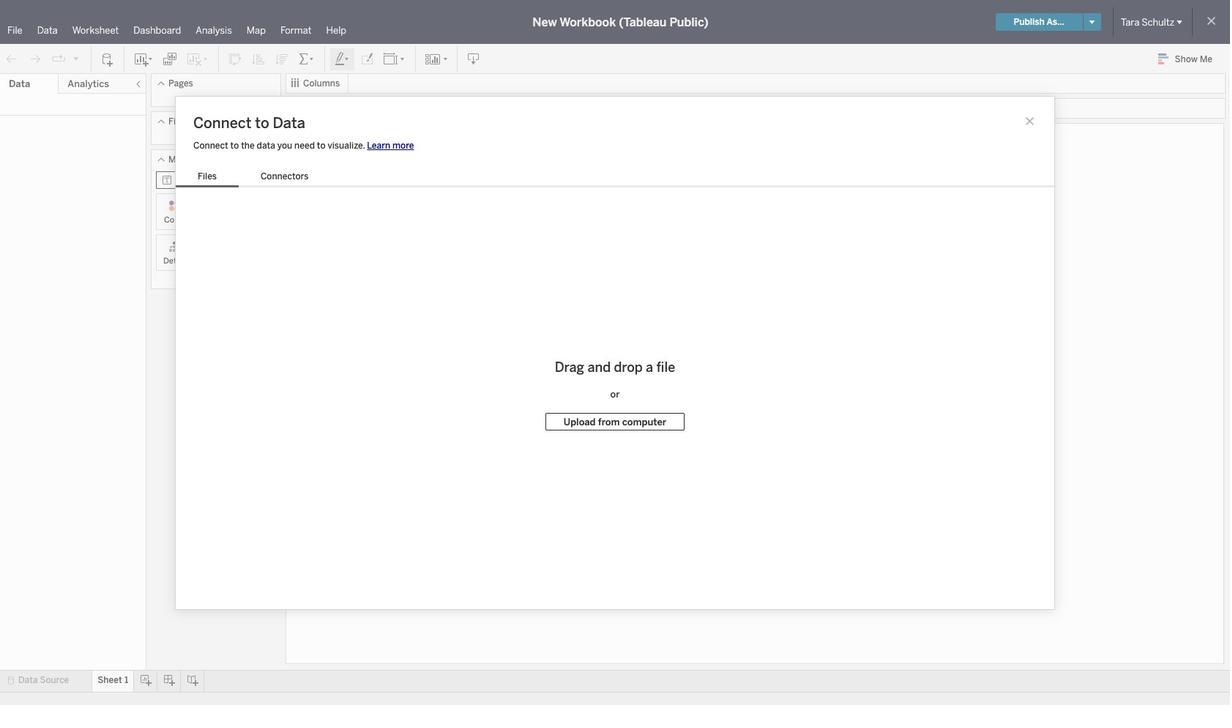 Task type: locate. For each thing, give the bounding box(es) containing it.
replay animation image
[[72, 54, 81, 63]]

collapse image
[[134, 80, 143, 89]]

show/hide cards image
[[425, 52, 448, 66]]

list box
[[176, 168, 331, 187]]

replay animation image
[[51, 52, 66, 66]]

new data source image
[[100, 52, 115, 66]]

swap rows and columns image
[[228, 52, 243, 66]]

new worksheet image
[[133, 52, 154, 66]]

sort ascending image
[[251, 52, 266, 66]]



Task type: vqa. For each thing, say whether or not it's contained in the screenshot.
Workbook
no



Task type: describe. For each thing, give the bounding box(es) containing it.
download image
[[467, 52, 481, 66]]

fit image
[[383, 52, 407, 66]]

duplicate image
[[163, 52, 177, 66]]

sort descending image
[[275, 52, 289, 66]]

totals image
[[298, 52, 316, 66]]

clear sheet image
[[186, 52, 210, 66]]

undo image
[[4, 52, 19, 66]]

highlight image
[[334, 52, 351, 66]]

redo image
[[28, 52, 42, 66]]

format workbook image
[[360, 52, 374, 66]]



